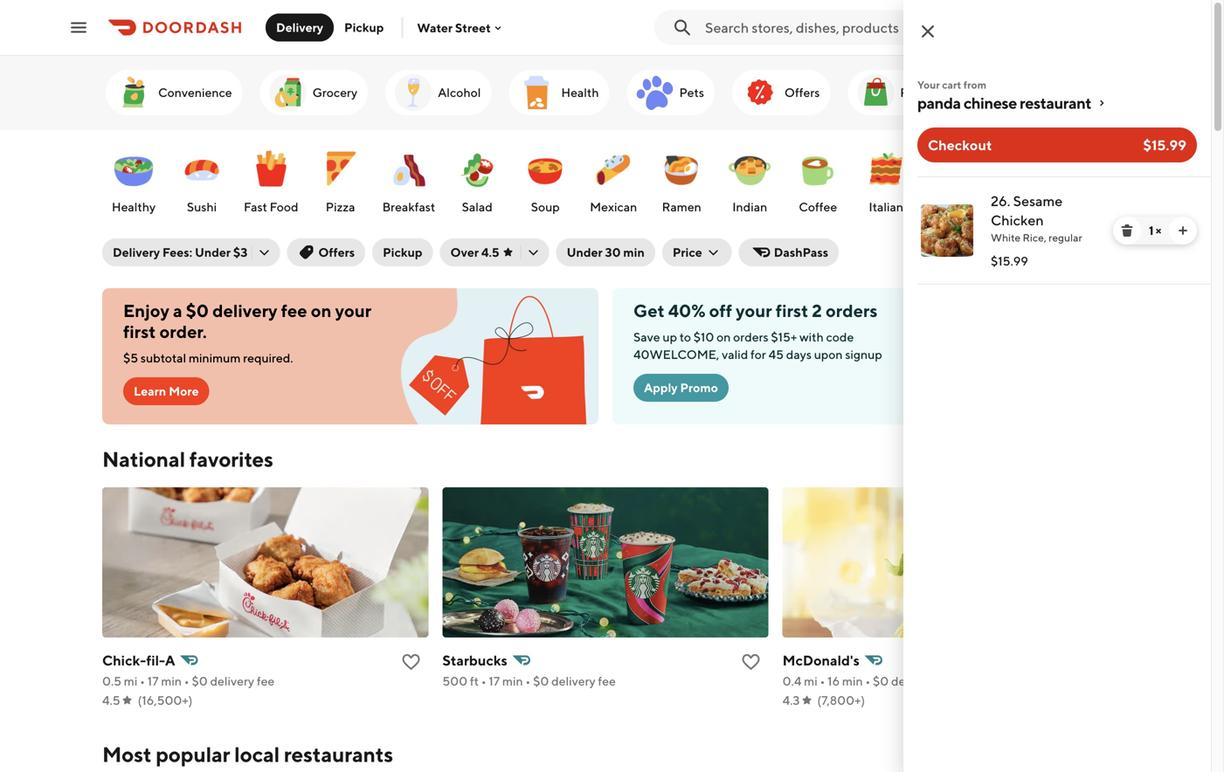 Task type: describe. For each thing, give the bounding box(es) containing it.
fee for starbucks
[[598, 675, 616, 689]]

up
[[663, 330, 678, 344]]

convenience image
[[113, 72, 155, 114]]

26. sesame chicken white rice, regular
[[991, 193, 1083, 244]]

under 30 min
[[567, 245, 645, 260]]

promo
[[681, 381, 719, 395]]

ft
[[470, 675, 479, 689]]

first inside enjoy a $0 delivery fee on your first order. $5 subtotal minimum required.
[[123, 322, 156, 342]]

panda chinese restaurant
[[918, 94, 1092, 112]]

grocery image
[[267, 72, 309, 114]]

on inside enjoy a $0 delivery fee on your first order. $5 subtotal minimum required.
[[311, 301, 332, 321]]

off
[[710, 301, 733, 321]]

indian
[[733, 200, 768, 214]]

0 vertical spatial pickup
[[345, 20, 384, 35]]

to
[[680, 330, 692, 344]]

min for chick-fil-a
[[161, 675, 182, 689]]

dashpass
[[774, 245, 829, 260]]

delivery fees: under $3
[[113, 245, 248, 260]]

restaurant
[[1020, 94, 1092, 112]]

2 • from the left
[[184, 675, 189, 689]]

0.5 mi • 17 min • $​0 delivery fee
[[102, 675, 275, 689]]

favorites
[[190, 447, 273, 472]]

1 vertical spatial pickup
[[383, 245, 423, 260]]

health image
[[516, 72, 558, 114]]

1
[[1150, 223, 1154, 238]]

pets link
[[627, 70, 715, 115]]

delivery for delivery
[[276, 20, 324, 35]]

white
[[991, 232, 1021, 244]]

26. sesame chicken image
[[922, 205, 974, 257]]

learn more button
[[123, 378, 209, 406]]

17 for starbucks
[[489, 675, 500, 689]]

0 vertical spatial pickup button
[[334, 14, 395, 42]]

min for starbucks
[[503, 675, 523, 689]]

water street
[[417, 20, 491, 35]]

$10
[[694, 330, 715, 344]]

offers image
[[740, 72, 782, 114]]

1 horizontal spatial chicken
[[1082, 200, 1128, 214]]

enjoy a $0 delivery fee on your first order. $5 subtotal minimum required.
[[123, 301, 372, 365]]

6 • from the left
[[866, 675, 871, 689]]

26.
[[991, 193, 1011, 209]]

chicken inside the "26. sesame chicken white rice, regular"
[[991, 212, 1045, 229]]

regular
[[1049, 232, 1083, 244]]

street
[[455, 20, 491, 35]]

food
[[270, 200, 299, 214]]

1 under from the left
[[195, 245, 231, 260]]

sesame
[[1014, 193, 1063, 209]]

coffee
[[799, 200, 838, 214]]

flowers image
[[969, 72, 1011, 114]]

cart
[[943, 79, 962, 91]]

(7,800+)
[[818, 694, 866, 708]]

catering image
[[1093, 72, 1135, 114]]

learn
[[134, 384, 166, 399]]

alcohol image
[[393, 72, 435, 114]]

0.4 mi • 16 min • $​0 delivery fee
[[783, 675, 956, 689]]

offers link
[[733, 70, 831, 115]]

italian
[[869, 200, 904, 214]]

close image
[[918, 21, 939, 42]]

grocery
[[313, 85, 358, 100]]

0 horizontal spatial orders
[[734, 330, 769, 344]]

price button
[[663, 239, 732, 267]]

2 next button of carousel image from the top
[[1101, 170, 1118, 188]]

1 next button of carousel image from the top
[[1101, 84, 1118, 101]]

convenience link
[[106, 70, 243, 115]]

flowers
[[1014, 85, 1058, 100]]

add one to cart image
[[1177, 224, 1191, 238]]

fast food
[[244, 200, 299, 214]]

over
[[451, 245, 479, 260]]

offers inside button
[[319, 245, 355, 260]]

click to add this store to your saved list image
[[741, 652, 762, 673]]

30
[[606, 245, 621, 260]]

1 horizontal spatial offers
[[785, 85, 820, 100]]

$3
[[233, 245, 248, 260]]

checkout
[[929, 137, 993, 153]]

delivery for delivery fees: under $3
[[113, 245, 160, 260]]

pets image
[[634, 72, 676, 114]]

1 vertical spatial pickup button
[[373, 239, 433, 267]]

$15+
[[771, 330, 798, 344]]

a
[[165, 653, 175, 669]]

most popular local restaurants
[[102, 743, 393, 768]]

chick-
[[102, 653, 146, 669]]

retail
[[901, 85, 934, 100]]

national favorites
[[102, 447, 273, 472]]

from
[[964, 79, 987, 91]]

upon
[[815, 348, 843, 362]]

over 4.5 button
[[440, 239, 550, 267]]

$​0 for mcdonald's
[[873, 675, 889, 689]]

delivery for starbucks
[[552, 675, 596, 689]]

required.
[[243, 351, 293, 365]]

local
[[234, 743, 280, 768]]

signup
[[846, 348, 883, 362]]

days
[[787, 348, 812, 362]]

ramen
[[662, 200, 702, 214]]

2
[[813, 301, 823, 321]]

national
[[102, 447, 185, 472]]

national favorites link
[[102, 446, 273, 474]]

popular
[[156, 743, 230, 768]]

flowers link
[[962, 70, 1068, 115]]

fast
[[244, 200, 267, 214]]



Task type: locate. For each thing, give the bounding box(es) containing it.
pickup button left "water"
[[334, 14, 395, 42]]

$​0
[[192, 675, 208, 689], [533, 675, 549, 689], [873, 675, 889, 689]]

health
[[562, 85, 599, 100]]

0 vertical spatial next button of carousel image
[[1101, 84, 1118, 101]]

0.5
[[102, 675, 122, 689]]

mcdonald's
[[783, 653, 860, 669]]

0 horizontal spatial 4.5
[[102, 694, 120, 708]]

17 right ft
[[489, 675, 500, 689]]

1 mi from the left
[[124, 675, 138, 689]]

under left 30
[[567, 245, 603, 260]]

0 vertical spatial 4.5
[[482, 245, 500, 260]]

alcohol
[[438, 85, 481, 100]]

500 ft • 17 min • $​0 delivery fee
[[443, 675, 616, 689]]

price
[[673, 245, 703, 260]]

pickup down the "breakfast"
[[383, 245, 423, 260]]

under inside button
[[567, 245, 603, 260]]

delivery inside button
[[276, 20, 324, 35]]

0 vertical spatial on
[[311, 301, 332, 321]]

under 30 min button
[[557, 239, 656, 267]]

1 • from the left
[[140, 675, 145, 689]]

0 vertical spatial offers
[[785, 85, 820, 100]]

0 horizontal spatial first
[[123, 322, 156, 342]]

500
[[443, 675, 468, 689]]

1 vertical spatial delivery
[[113, 245, 160, 260]]

4.5 inside button
[[482, 245, 500, 260]]

remove item from cart image
[[1121, 224, 1135, 238]]

pickup button down the "breakfast"
[[373, 239, 433, 267]]

45
[[769, 348, 784, 362]]

0 vertical spatial first
[[776, 301, 809, 321]]

burgers
[[933, 200, 977, 214]]

most popular local restaurants link
[[102, 741, 393, 769]]

1 vertical spatial first
[[123, 322, 156, 342]]

your inside get 40% off your first 2 orders save up to $10 on orders $15+ with code 40welcome, valid for 45 days upon signup
[[736, 301, 773, 321]]

4.5 right over
[[482, 245, 500, 260]]

2 mi from the left
[[805, 675, 818, 689]]

min right 16
[[843, 675, 863, 689]]

$​0 for chick-fil-a
[[192, 675, 208, 689]]

min right 30
[[624, 245, 645, 260]]

retail link
[[848, 70, 944, 115]]

your
[[918, 79, 941, 91]]

×
[[1156, 223, 1162, 238]]

over 4.5
[[451, 245, 500, 260]]

1 horizontal spatial delivery
[[276, 20, 324, 35]]

soup
[[531, 200, 560, 214]]

1 ×
[[1150, 223, 1162, 238]]

your cart from
[[918, 79, 987, 91]]

most
[[102, 743, 152, 768]]

under
[[195, 245, 231, 260], [567, 245, 603, 260]]

17
[[148, 675, 159, 689], [489, 675, 500, 689]]

chicken
[[1082, 200, 1128, 214], [991, 212, 1045, 229]]

for
[[751, 348, 767, 362]]

2 under from the left
[[567, 245, 603, 260]]

1 horizontal spatial 17
[[489, 675, 500, 689]]

4.3
[[783, 694, 800, 708]]

1 $​0 from the left
[[192, 675, 208, 689]]

0 horizontal spatial under
[[195, 245, 231, 260]]

first down enjoy
[[123, 322, 156, 342]]

2 17 from the left
[[489, 675, 500, 689]]

mi for chick-fil-a
[[124, 675, 138, 689]]

fees:
[[163, 245, 192, 260]]

offers right offers icon
[[785, 85, 820, 100]]

delivery for chick-fil-a
[[210, 675, 254, 689]]

healthy
[[112, 200, 156, 214]]

1 horizontal spatial mi
[[805, 675, 818, 689]]

chick-fil-a
[[102, 653, 175, 669]]

1 vertical spatial offers
[[319, 245, 355, 260]]

$0
[[186, 301, 209, 321]]

chicken up white
[[991, 212, 1045, 229]]

0 horizontal spatial chicken
[[991, 212, 1045, 229]]

delivery for mcdonald's
[[892, 675, 936, 689]]

retail image
[[855, 72, 897, 114]]

4.5 down 0.5
[[102, 694, 120, 708]]

0 horizontal spatial mi
[[124, 675, 138, 689]]

$​0 up (16,500+)
[[192, 675, 208, 689]]

1 horizontal spatial first
[[776, 301, 809, 321]]

fee for mcdonald's
[[938, 675, 956, 689]]

breakfast
[[383, 200, 436, 214]]

5 • from the left
[[821, 675, 826, 689]]

mi right 0.5
[[124, 675, 138, 689]]

chicken up "remove item from cart" image
[[1082, 200, 1128, 214]]

water
[[417, 20, 453, 35]]

0 horizontal spatial your
[[335, 301, 372, 321]]

1 horizontal spatial orders
[[826, 301, 878, 321]]

on right $10
[[717, 330, 731, 344]]

$​0 right 16
[[873, 675, 889, 689]]

click to add this store to your saved list image
[[401, 652, 422, 673]]

on inside get 40% off your first 2 orders save up to $10 on orders $15+ with code 40welcome, valid for 45 days upon signup
[[717, 330, 731, 344]]

save
[[634, 330, 661, 344]]

open menu image
[[68, 17, 89, 38]]

chinese
[[964, 94, 1018, 112]]

delivery inside enjoy a $0 delivery fee on your first order. $5 subtotal minimum required.
[[213, 301, 278, 321]]

0 horizontal spatial offers
[[319, 245, 355, 260]]

min up (16,500+)
[[161, 675, 182, 689]]

apply promo
[[644, 381, 719, 395]]

$​0 right ft
[[533, 675, 549, 689]]

1 vertical spatial on
[[717, 330, 731, 344]]

1 horizontal spatial your
[[736, 301, 773, 321]]

$5
[[123, 351, 138, 365]]

min inside button
[[624, 245, 645, 260]]

pizza
[[326, 200, 355, 214]]

40%
[[669, 301, 706, 321]]

3 $​0 from the left
[[873, 675, 889, 689]]

(16,500+)
[[138, 694, 193, 708]]

$15.99 down white
[[991, 254, 1029, 268]]

1 vertical spatial 4.5
[[102, 694, 120, 708]]

pets
[[680, 85, 705, 100]]

3 • from the left
[[481, 675, 487, 689]]

fee inside enjoy a $0 delivery fee on your first order. $5 subtotal minimum required.
[[281, 301, 308, 321]]

4 • from the left
[[526, 675, 531, 689]]

1 horizontal spatial 4.5
[[482, 245, 500, 260]]

your down 'offers' button
[[335, 301, 372, 321]]

delivery button
[[266, 14, 334, 42]]

offers
[[785, 85, 820, 100], [319, 245, 355, 260]]

panda chinese restaurant link
[[918, 93, 1198, 114]]

apply promo button
[[634, 374, 729, 402]]

17 for chick-fil-a
[[148, 675, 159, 689]]

0 vertical spatial $15.99
[[1144, 137, 1187, 153]]

orders up for
[[734, 330, 769, 344]]

0 horizontal spatial on
[[311, 301, 332, 321]]

1 vertical spatial next button of carousel image
[[1101, 170, 1118, 188]]

offers down pizza
[[319, 245, 355, 260]]

fee for chick-fil-a
[[257, 675, 275, 689]]

4.5
[[482, 245, 500, 260], [102, 694, 120, 708]]

delivery up grocery icon
[[276, 20, 324, 35]]

with
[[800, 330, 824, 344]]

17 down the fil-
[[148, 675, 159, 689]]

2 your from the left
[[736, 301, 773, 321]]

minimum
[[189, 351, 241, 365]]

mexican
[[590, 200, 638, 214]]

fee
[[281, 301, 308, 321], [257, 675, 275, 689], [598, 675, 616, 689], [938, 675, 956, 689]]

starbucks
[[443, 653, 508, 669]]

0 vertical spatial delivery
[[276, 20, 324, 35]]

get
[[634, 301, 665, 321]]

1 vertical spatial $15.99
[[991, 254, 1029, 268]]

1 17 from the left
[[148, 675, 159, 689]]

0 horizontal spatial 17
[[148, 675, 159, 689]]

min for mcdonald's
[[843, 675, 863, 689]]

your right off
[[736, 301, 773, 321]]

mi right 0.4
[[805, 675, 818, 689]]

0 horizontal spatial delivery
[[113, 245, 160, 260]]

offers button
[[287, 239, 366, 267]]

next button of carousel image
[[1101, 84, 1118, 101], [1101, 170, 1118, 188]]

under left $3
[[195, 245, 231, 260]]

apply
[[644, 381, 678, 395]]

min right ft
[[503, 675, 523, 689]]

rice,
[[1023, 232, 1047, 244]]

1 vertical spatial orders
[[734, 330, 769, 344]]

on down 'offers' button
[[311, 301, 332, 321]]

$​0 for starbucks
[[533, 675, 549, 689]]

orders up code
[[826, 301, 878, 321]]

valid
[[722, 348, 749, 362]]

dashpass button
[[739, 239, 839, 267]]

1 horizontal spatial $​0
[[533, 675, 549, 689]]

code
[[827, 330, 854, 344]]

2 horizontal spatial $​0
[[873, 675, 889, 689]]

grocery link
[[260, 70, 368, 115]]

sandwiches
[[997, 200, 1063, 214]]

0.4
[[783, 675, 802, 689]]

delivery left fees:
[[113, 245, 160, 260]]

2 $​0 from the left
[[533, 675, 549, 689]]

more
[[169, 384, 199, 399]]

fil-
[[146, 653, 165, 669]]

first inside get 40% off your first 2 orders save up to $10 on orders $15+ with code 40welcome, valid for 45 days upon signup
[[776, 301, 809, 321]]

0 horizontal spatial $15.99
[[991, 254, 1029, 268]]

1 horizontal spatial on
[[717, 330, 731, 344]]

1 your from the left
[[335, 301, 372, 321]]

alcohol link
[[386, 70, 492, 115]]

0 horizontal spatial $​0
[[192, 675, 208, 689]]

$15.99 up ×
[[1144, 137, 1187, 153]]

1 horizontal spatial $15.99
[[1144, 137, 1187, 153]]

your inside enjoy a $0 delivery fee on your first order. $5 subtotal minimum required.
[[335, 301, 372, 321]]

0 vertical spatial orders
[[826, 301, 878, 321]]

get 40% off your first 2 orders save up to $10 on orders $15+ with code 40welcome, valid for 45 days upon signup
[[634, 301, 883, 362]]

1 horizontal spatial under
[[567, 245, 603, 260]]

mi for mcdonald's
[[805, 675, 818, 689]]

first left 2
[[776, 301, 809, 321]]

16
[[828, 675, 840, 689]]

pickup right delivery button
[[345, 20, 384, 35]]

restaurants
[[284, 743, 393, 768]]

panda
[[918, 94, 961, 112]]

40welcome,
[[634, 348, 720, 362]]

salad
[[462, 200, 493, 214]]



Task type: vqa. For each thing, say whether or not it's contained in the screenshot.
regular
yes



